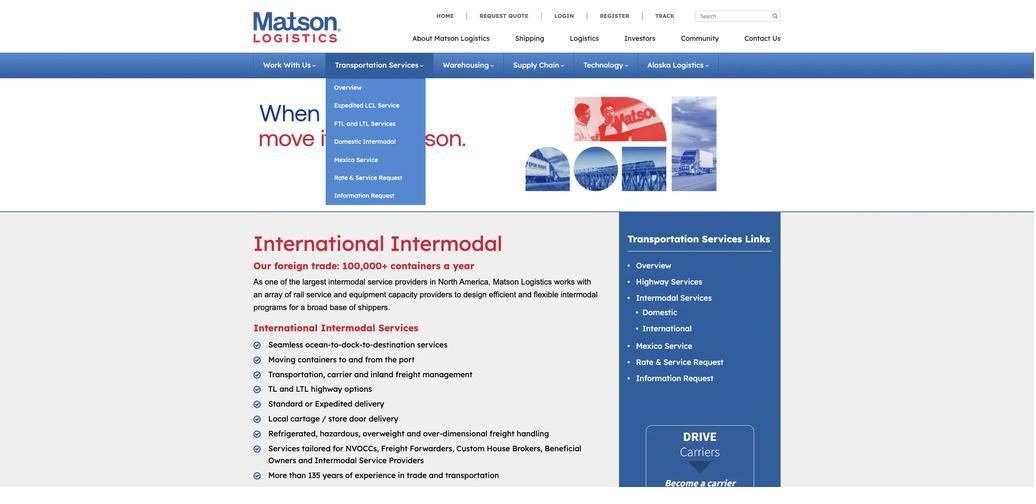 Task type: describe. For each thing, give the bounding box(es) containing it.
1 vertical spatial information request link
[[637, 374, 714, 383]]

100,000+
[[343, 260, 388, 272]]

transportation for transportation services
[[335, 60, 387, 69]]

0 vertical spatial containers
[[391, 260, 441, 272]]

moving
[[268, 355, 296, 365]]

refrigerated,
[[268, 429, 318, 439]]

1 horizontal spatial mexico service link
[[637, 341, 693, 351]]

forwarders,
[[410, 444, 455, 453]]

of right one
[[280, 277, 287, 286]]

ltl for highway
[[296, 384, 309, 394]]

us inside top menu navigation
[[773, 34, 781, 43]]

highway services
[[637, 277, 703, 287]]

about matson logistics
[[413, 34, 490, 43]]

intermodal for domestic intermodal
[[363, 138, 396, 146]]

request quote
[[480, 12, 529, 19]]

2 to- from the left
[[363, 340, 373, 350]]

alaska logistics link
[[648, 60, 709, 69]]

services tailored for nvoccs, freight forwarders, custom house brokers, beneficial owners and intermodal service providers
[[268, 444, 582, 466]]

our
[[254, 260, 271, 272]]

technology
[[584, 60, 624, 69]]

and up base on the left bottom
[[334, 290, 347, 299]]

seamless
[[268, 340, 303, 350]]

warehousing
[[443, 60, 489, 69]]

inland
[[371, 370, 394, 379]]

carrier image
[[643, 423, 758, 487]]

overview link for 'highway services' link
[[637, 261, 672, 271]]

international for international 'link'
[[643, 324, 692, 333]]

with
[[577, 277, 592, 286]]

trade:
[[312, 260, 340, 272]]

shipping
[[515, 34, 545, 43]]

1 vertical spatial us
[[302, 60, 311, 69]]

base
[[330, 303, 347, 312]]

for inside as one of the largest intermodal service providers in north america, matson logistics works with an array of rail service and equipment capacity providers to design efficient and flexible intermodal programs for a broad base of shippers.
[[289, 303, 299, 312]]

information inside transportation services links section
[[637, 374, 682, 383]]

transportation,
[[268, 370, 325, 379]]

supply chain link
[[514, 60, 565, 69]]

supply chain
[[514, 60, 560, 69]]

request inside information request link
[[371, 192, 395, 200]]

our foreign trade: 100,000+ containers a year
[[254, 260, 475, 272]]

destination
[[373, 340, 415, 350]]

management
[[423, 370, 473, 379]]

matson inside top menu navigation
[[434, 34, 459, 43]]

transportation
[[446, 471, 499, 480]]

domestic intermodal
[[334, 138, 396, 146]]

contact us
[[745, 34, 781, 43]]

international for international intermodal
[[254, 231, 385, 256]]

1 vertical spatial providers
[[420, 290, 453, 299]]

0 horizontal spatial to
[[339, 355, 347, 365]]

dimensional
[[443, 429, 488, 439]]

1 horizontal spatial intermodal
[[561, 290, 598, 299]]

north
[[438, 277, 458, 286]]

hazardous,
[[320, 429, 361, 439]]

0 vertical spatial delivery
[[355, 399, 385, 409]]

foreign
[[274, 260, 309, 272]]

register
[[600, 12, 630, 19]]

of left rail
[[285, 290, 292, 299]]

seamless ocean-to-dock-to-destination services
[[268, 340, 448, 350]]

intermodal for international intermodal
[[391, 231, 503, 256]]

0 vertical spatial rate & service request
[[334, 174, 403, 182]]

and down seamless ocean-to-dock-to-destination services
[[349, 355, 363, 365]]

alaska services image
[[259, 87, 775, 201]]

trade
[[407, 471, 427, 480]]

programs
[[254, 303, 287, 312]]

services down expedited lcl service link
[[371, 120, 396, 128]]

1 to- from the left
[[331, 340, 342, 350]]

logistics inside as one of the largest intermodal service providers in north america, matson logistics works with an array of rail service and equipment capacity providers to design efficient and flexible intermodal programs for a broad base of shippers.
[[521, 277, 552, 286]]

login link
[[542, 12, 587, 19]]

transportation services link
[[335, 60, 424, 69]]

of right base on the left bottom
[[349, 303, 356, 312]]

a inside as one of the largest intermodal service providers in north america, matson logistics works with an array of rail service and equipment capacity providers to design efficient and flexible intermodal programs for a broad base of shippers.
[[301, 303, 305, 312]]

international intermodal services
[[254, 322, 419, 334]]

domestic intermodal link
[[326, 133, 426, 151]]

highway services link
[[637, 277, 703, 287]]

request quote link
[[467, 12, 542, 19]]

standard
[[268, 399, 303, 409]]

0 horizontal spatial overview
[[334, 84, 362, 91]]

work with us
[[263, 60, 311, 69]]

standard or expedited delivery
[[268, 399, 385, 409]]

lcl
[[365, 102, 376, 110]]

about matson logistics link
[[413, 31, 503, 49]]

0 vertical spatial &
[[350, 174, 354, 182]]

over-
[[423, 429, 443, 439]]

technology link
[[584, 60, 629, 69]]

intermodal inside services tailored for nvoccs, freight forwarders, custom house brokers, beneficial owners and intermodal service providers
[[315, 456, 357, 466]]

design
[[464, 290, 487, 299]]

login
[[555, 12, 574, 19]]

america,
[[460, 277, 491, 286]]

cartage
[[291, 414, 320, 424]]

matson logistics image
[[254, 12, 341, 43]]

0 horizontal spatial information request
[[334, 192, 395, 200]]

one
[[265, 277, 278, 286]]

0 vertical spatial mexico service
[[334, 156, 378, 164]]

0 vertical spatial expedited
[[334, 102, 364, 110]]

the inside as one of the largest intermodal service providers in north america, matson logistics works with an array of rail service and equipment capacity providers to design efficient and flexible intermodal programs for a broad base of shippers.
[[289, 277, 300, 286]]

/
[[322, 414, 326, 424]]

years
[[323, 471, 343, 480]]

work
[[263, 60, 282, 69]]

more
[[268, 471, 287, 480]]

expedited lcl service
[[334, 102, 400, 110]]

providers
[[389, 456, 424, 466]]

transportation for transportation services links
[[628, 233, 699, 245]]

135
[[308, 471, 321, 480]]

international link
[[643, 324, 692, 333]]

of right years
[[345, 471, 353, 480]]

services down highway services on the right of the page
[[681, 293, 712, 303]]

and right tl
[[280, 384, 294, 394]]

dock-
[[342, 340, 363, 350]]

door
[[349, 414, 367, 424]]

ftl and ltl services link
[[326, 115, 426, 133]]

moving containers to and from the port
[[268, 355, 415, 365]]

store
[[329, 414, 347, 424]]

shipping link
[[503, 31, 557, 49]]

0 horizontal spatial freight
[[396, 370, 421, 379]]

1 horizontal spatial a
[[444, 260, 450, 272]]

or
[[305, 399, 313, 409]]

expedited lcl service link
[[326, 97, 426, 115]]

shippers.
[[358, 303, 390, 312]]

links
[[745, 233, 771, 245]]

domestic for domestic
[[643, 308, 678, 317]]

flexible
[[534, 290, 559, 299]]

tl
[[268, 384, 277, 394]]

logistics down login at the top of page
[[570, 34, 599, 43]]

custom
[[457, 444, 485, 453]]

& inside transportation services links section
[[656, 357, 662, 367]]

year
[[453, 260, 475, 272]]

handling
[[517, 429, 549, 439]]

as one of the largest intermodal service providers in north america, matson logistics works with an array of rail service and equipment capacity providers to design efficient and flexible intermodal programs for a broad base of shippers.
[[254, 277, 598, 312]]

equipment
[[349, 290, 386, 299]]

track link
[[642, 12, 675, 19]]

supply
[[514, 60, 537, 69]]

and inside services tailored for nvoccs, freight forwarders, custom house brokers, beneficial owners and intermodal service providers
[[299, 456, 313, 466]]

logistics down community link
[[673, 60, 704, 69]]

register link
[[587, 12, 642, 19]]

service inside services tailored for nvoccs, freight forwarders, custom house brokers, beneficial owners and intermodal service providers
[[359, 456, 387, 466]]

0 horizontal spatial mexico
[[334, 156, 355, 164]]



Task type: locate. For each thing, give the bounding box(es) containing it.
overview link for expedited lcl service link
[[326, 79, 426, 97]]

the up rail
[[289, 277, 300, 286]]

0 horizontal spatial domestic
[[334, 138, 362, 146]]

0 vertical spatial mexico
[[334, 156, 355, 164]]

0 vertical spatial information request
[[334, 192, 395, 200]]

1 vertical spatial expedited
[[315, 399, 353, 409]]

in
[[430, 277, 436, 286], [398, 471, 405, 480]]

ocean-
[[305, 340, 331, 350]]

alaska
[[648, 60, 671, 69]]

international for international intermodal services
[[254, 322, 318, 334]]

1 vertical spatial domestic
[[643, 308, 678, 317]]

efficient
[[489, 290, 516, 299]]

house
[[487, 444, 510, 453]]

1 horizontal spatial containers
[[391, 260, 441, 272]]

to up carrier
[[339, 355, 347, 365]]

rate & service request
[[334, 174, 403, 182], [637, 357, 724, 367]]

None search field
[[696, 11, 781, 22]]

chain
[[539, 60, 560, 69]]

track
[[656, 12, 675, 19]]

1 horizontal spatial to-
[[363, 340, 373, 350]]

0 vertical spatial freight
[[396, 370, 421, 379]]

domestic
[[334, 138, 362, 146], [643, 308, 678, 317]]

to- up from
[[363, 340, 373, 350]]

0 horizontal spatial to-
[[331, 340, 342, 350]]

and left over-
[[407, 429, 421, 439]]

domestic up international 'link'
[[643, 308, 678, 317]]

expedited up local cartage / store door delivery
[[315, 399, 353, 409]]

0 horizontal spatial matson
[[434, 34, 459, 43]]

from
[[365, 355, 383, 365]]

rail
[[294, 290, 304, 299]]

ltl
[[360, 120, 370, 128], [296, 384, 309, 394]]

freight
[[396, 370, 421, 379], [490, 429, 515, 439]]

containers down ocean-
[[298, 355, 337, 365]]

in left trade on the left of the page
[[398, 471, 405, 480]]

top menu navigation
[[413, 31, 781, 49]]

international down domestic link
[[643, 324, 692, 333]]

1 horizontal spatial information
[[637, 374, 682, 383]]

logistics up flexible
[[521, 277, 552, 286]]

1 vertical spatial in
[[398, 471, 405, 480]]

1 vertical spatial to
[[339, 355, 347, 365]]

service up broad
[[307, 290, 332, 299]]

0 vertical spatial domestic
[[334, 138, 362, 146]]

overview up expedited lcl service at the top of page
[[334, 84, 362, 91]]

1 vertical spatial rate
[[637, 357, 654, 367]]

providers
[[395, 277, 428, 286], [420, 290, 453, 299]]

quote
[[509, 12, 529, 19]]

intermodal for international intermodal services
[[321, 322, 376, 334]]

0 horizontal spatial for
[[289, 303, 299, 312]]

0 vertical spatial overview link
[[326, 79, 426, 97]]

0 horizontal spatial rate
[[334, 174, 348, 182]]

1 vertical spatial a
[[301, 303, 305, 312]]

rate & service request down domestic intermodal
[[334, 174, 403, 182]]

0 vertical spatial rate
[[334, 174, 348, 182]]

1 vertical spatial containers
[[298, 355, 337, 365]]

overview
[[334, 84, 362, 91], [637, 261, 672, 271]]

domestic for domestic intermodal
[[334, 138, 362, 146]]

1 vertical spatial overview link
[[637, 261, 672, 271]]

containers up as one of the largest intermodal service providers in north america, matson logistics works with an array of rail service and equipment capacity providers to design efficient and flexible intermodal programs for a broad base of shippers.
[[391, 260, 441, 272]]

0 vertical spatial the
[[289, 277, 300, 286]]

alaska logistics
[[648, 60, 704, 69]]

0 horizontal spatial information
[[334, 192, 370, 200]]

0 vertical spatial for
[[289, 303, 299, 312]]

services down about
[[389, 60, 419, 69]]

1 horizontal spatial the
[[385, 355, 397, 365]]

providers up capacity
[[395, 277, 428, 286]]

to- up moving containers to and from the port
[[331, 340, 342, 350]]

& down domestic intermodal
[[350, 174, 354, 182]]

to inside as one of the largest intermodal service providers in north america, matson logistics works with an array of rail service and equipment capacity providers to design efficient and flexible intermodal programs for a broad base of shippers.
[[455, 290, 461, 299]]

service up equipment
[[368, 277, 393, 286]]

0 vertical spatial mexico service link
[[326, 151, 426, 169]]

with
[[284, 60, 300, 69]]

mexico service
[[334, 156, 378, 164], [637, 341, 693, 351]]

beneficial
[[545, 444, 582, 453]]

tailored
[[302, 444, 331, 453]]

0 vertical spatial information request link
[[326, 187, 426, 205]]

matson up efficient
[[493, 277, 519, 286]]

information request inside transportation services links section
[[637, 374, 714, 383]]

transportation services
[[335, 60, 419, 69]]

1 horizontal spatial overview link
[[637, 261, 672, 271]]

1 vertical spatial matson
[[493, 277, 519, 286]]

for
[[289, 303, 299, 312], [333, 444, 344, 453]]

rate & service request link
[[326, 169, 426, 187], [637, 357, 724, 367]]

1 vertical spatial mexico service
[[637, 341, 693, 351]]

0 horizontal spatial overview link
[[326, 79, 426, 97]]

0 horizontal spatial containers
[[298, 355, 337, 365]]

and right ftl
[[347, 120, 358, 128]]

mexico inside transportation services links section
[[637, 341, 663, 351]]

contact us link
[[732, 31, 781, 49]]

1 vertical spatial the
[[385, 355, 397, 365]]

rate & service request down international 'link'
[[637, 357, 724, 367]]

1 horizontal spatial freight
[[490, 429, 515, 439]]

rate inside transportation services links section
[[637, 357, 654, 367]]

1 horizontal spatial in
[[430, 277, 436, 286]]

ltl inside ftl and ltl services link
[[360, 120, 370, 128]]

matson down the home
[[434, 34, 459, 43]]

and down tailored
[[299, 456, 313, 466]]

1 vertical spatial transportation
[[628, 233, 699, 245]]

services up intermodal services link
[[671, 277, 703, 287]]

international inside transportation services links section
[[643, 324, 692, 333]]

0 vertical spatial providers
[[395, 277, 428, 286]]

1 horizontal spatial service
[[368, 277, 393, 286]]

work with us link
[[263, 60, 316, 69]]

intermodal inside transportation services links section
[[637, 293, 679, 303]]

rate
[[334, 174, 348, 182], [637, 357, 654, 367]]

& down international 'link'
[[656, 357, 662, 367]]

rate & service request link down domestic intermodal link
[[326, 169, 426, 187]]

intermodal down with
[[561, 290, 598, 299]]

1 horizontal spatial domestic
[[643, 308, 678, 317]]

1 vertical spatial rate & service request link
[[637, 357, 724, 367]]

transportation inside section
[[628, 233, 699, 245]]

rate & service request inside transportation services links section
[[637, 357, 724, 367]]

0 horizontal spatial mexico service link
[[326, 151, 426, 169]]

overview inside transportation services links section
[[637, 261, 672, 271]]

1 horizontal spatial mexico service
[[637, 341, 693, 351]]

domestic inside transportation services links section
[[643, 308, 678, 317]]

overview link
[[326, 79, 426, 97], [637, 261, 672, 271]]

service
[[368, 277, 393, 286], [307, 290, 332, 299]]

0 horizontal spatial intermodal
[[329, 277, 366, 286]]

brokers,
[[513, 444, 543, 453]]

freight up the house
[[490, 429, 515, 439]]

intermodal down our foreign trade: 100,000+ containers a year
[[329, 277, 366, 286]]

1 vertical spatial intermodal
[[561, 290, 598, 299]]

0 vertical spatial in
[[430, 277, 436, 286]]

for down rail
[[289, 303, 299, 312]]

owners
[[268, 456, 296, 466]]

refrigerated, hazardous, overweight and over-dimensional freight handling
[[268, 429, 549, 439]]

freight down port
[[396, 370, 421, 379]]

intermodal up dock-
[[321, 322, 376, 334]]

1 vertical spatial service
[[307, 290, 332, 299]]

tl and ltl highway options
[[268, 384, 372, 394]]

services
[[417, 340, 448, 350]]

ltl down the transportation,
[[296, 384, 309, 394]]

mexico down domestic intermodal
[[334, 156, 355, 164]]

mexico service down international 'link'
[[637, 341, 693, 351]]

investors
[[625, 34, 656, 43]]

domestic down ftl
[[334, 138, 362, 146]]

international intermodal
[[254, 231, 503, 256]]

0 vertical spatial overview
[[334, 84, 362, 91]]

services up the destination
[[379, 322, 419, 334]]

search image
[[773, 13, 778, 19]]

services left links
[[702, 233, 743, 245]]

community
[[681, 34, 719, 43]]

0 horizontal spatial in
[[398, 471, 405, 480]]

1 horizontal spatial information request
[[637, 374, 714, 383]]

1 horizontal spatial rate & service request
[[637, 357, 724, 367]]

intermodal services link
[[637, 293, 712, 303]]

1 vertical spatial ltl
[[296, 384, 309, 394]]

mexico service down domestic intermodal
[[334, 156, 378, 164]]

Search search field
[[696, 11, 781, 22]]

0 vertical spatial matson
[[434, 34, 459, 43]]

local cartage / store door delivery
[[268, 414, 399, 424]]

1 horizontal spatial overview
[[637, 261, 672, 271]]

request inside request quote link
[[480, 12, 507, 19]]

intermodal up year
[[391, 231, 503, 256]]

0 horizontal spatial &
[[350, 174, 354, 182]]

in inside as one of the largest intermodal service providers in north america, matson logistics works with an array of rail service and equipment capacity providers to design efficient and flexible intermodal programs for a broad base of shippers.
[[430, 277, 436, 286]]

us right contact
[[773, 34, 781, 43]]

transportation, carrier and inland freight management
[[268, 370, 473, 379]]

1 vertical spatial information
[[637, 374, 682, 383]]

providers down the north
[[420, 290, 453, 299]]

mexico down international 'link'
[[637, 341, 663, 351]]

and right trade on the left of the page
[[429, 471, 443, 480]]

0 vertical spatial ltl
[[360, 120, 370, 128]]

1 horizontal spatial for
[[333, 444, 344, 453]]

1 vertical spatial mexico
[[637, 341, 663, 351]]

the down the destination
[[385, 355, 397, 365]]

0 horizontal spatial information request link
[[326, 187, 426, 205]]

array
[[265, 290, 283, 299]]

0 horizontal spatial transportation
[[335, 60, 387, 69]]

1 horizontal spatial matson
[[493, 277, 519, 286]]

mexico service inside transportation services links section
[[637, 341, 693, 351]]

1 vertical spatial information request
[[637, 374, 714, 383]]

1 vertical spatial rate & service request
[[637, 357, 724, 367]]

home link
[[437, 12, 467, 19]]

international up trade: on the left of the page
[[254, 231, 385, 256]]

0 vertical spatial a
[[444, 260, 450, 272]]

1 vertical spatial overview
[[637, 261, 672, 271]]

services inside services tailored for nvoccs, freight forwarders, custom house brokers, beneficial owners and intermodal service providers
[[268, 444, 300, 453]]

0 vertical spatial rate & service request link
[[326, 169, 426, 187]]

a up the north
[[444, 260, 450, 272]]

us right the with
[[302, 60, 311, 69]]

1 vertical spatial delivery
[[369, 414, 399, 424]]

mexico
[[334, 156, 355, 164], [637, 341, 663, 351]]

and up options
[[354, 370, 369, 379]]

a down rail
[[301, 303, 305, 312]]

largest
[[303, 277, 326, 286]]

for down hazardous,
[[333, 444, 344, 453]]

transportation services links section
[[609, 212, 792, 487]]

0 vertical spatial to
[[455, 290, 461, 299]]

ltl up domestic intermodal
[[360, 120, 370, 128]]

delivery up the overweight
[[369, 414, 399, 424]]

ltl for services
[[360, 120, 370, 128]]

intermodal services
[[637, 293, 712, 303]]

1 horizontal spatial us
[[773, 34, 781, 43]]

warehousing link
[[443, 60, 494, 69]]

1 vertical spatial for
[[333, 444, 344, 453]]

and left flexible
[[519, 290, 532, 299]]

intermodal up years
[[315, 456, 357, 466]]

expedited
[[334, 102, 364, 110], [315, 399, 353, 409]]

mexico service link down domestic intermodal
[[326, 151, 426, 169]]

1 horizontal spatial to
[[455, 290, 461, 299]]

0 vertical spatial service
[[368, 277, 393, 286]]

to-
[[331, 340, 342, 350], [363, 340, 373, 350]]

0 horizontal spatial a
[[301, 303, 305, 312]]

0 horizontal spatial service
[[307, 290, 332, 299]]

transportation services links
[[628, 233, 771, 245]]

0 vertical spatial information
[[334, 192, 370, 200]]

0 vertical spatial intermodal
[[329, 277, 366, 286]]

mexico service link
[[326, 151, 426, 169], [637, 341, 693, 351]]

1 horizontal spatial rate & service request link
[[637, 357, 724, 367]]

international up seamless
[[254, 322, 318, 334]]

intermodal
[[329, 277, 366, 286], [561, 290, 598, 299]]

1 horizontal spatial mexico
[[637, 341, 663, 351]]

matson inside as one of the largest intermodal service providers in north america, matson logistics works with an array of rail service and equipment capacity providers to design efficient and flexible intermodal programs for a broad base of shippers.
[[493, 277, 519, 286]]

intermodal down ftl and ltl services link
[[363, 138, 396, 146]]

more than 135 years of experience in trade and transportation
[[268, 471, 499, 480]]

&
[[350, 174, 354, 182], [656, 357, 662, 367]]

overview link up lcl
[[326, 79, 426, 97]]

expedited up ftl
[[334, 102, 364, 110]]

for inside services tailored for nvoccs, freight forwarders, custom house brokers, beneficial owners and intermodal service providers
[[333, 444, 344, 453]]

overview link up highway
[[637, 261, 672, 271]]

transportation
[[335, 60, 387, 69], [628, 233, 699, 245]]

in left the north
[[430, 277, 436, 286]]

to down the north
[[455, 290, 461, 299]]

highway
[[311, 384, 343, 394]]

carrier
[[327, 370, 352, 379]]

works
[[555, 277, 575, 286]]

services up owners
[[268, 444, 300, 453]]

0 horizontal spatial us
[[302, 60, 311, 69]]

port
[[399, 355, 415, 365]]

0 vertical spatial us
[[773, 34, 781, 43]]

1 vertical spatial mexico service link
[[637, 341, 693, 351]]

contact
[[745, 34, 771, 43]]

and inside ftl and ltl services link
[[347, 120, 358, 128]]

logistics up warehousing link
[[461, 34, 490, 43]]

1 vertical spatial freight
[[490, 429, 515, 439]]

0 horizontal spatial ltl
[[296, 384, 309, 394]]

highway
[[637, 277, 669, 287]]

overview up highway
[[637, 261, 672, 271]]

ftl and ltl services
[[334, 120, 396, 128]]

options
[[345, 384, 372, 394]]

home
[[437, 12, 454, 19]]

1 vertical spatial &
[[656, 357, 662, 367]]

intermodal up domestic link
[[637, 293, 679, 303]]

capacity
[[389, 290, 418, 299]]

freight
[[381, 444, 408, 453]]

mexico service link down international 'link'
[[637, 341, 693, 351]]

delivery down options
[[355, 399, 385, 409]]

overweight
[[363, 429, 405, 439]]

rate & service request link down international 'link'
[[637, 357, 724, 367]]

and
[[347, 120, 358, 128], [334, 290, 347, 299], [519, 290, 532, 299], [349, 355, 363, 365], [354, 370, 369, 379], [280, 384, 294, 394], [407, 429, 421, 439], [299, 456, 313, 466], [429, 471, 443, 480]]



Task type: vqa. For each thing, say whether or not it's contained in the screenshot.
INFORMATION REQUEST
yes



